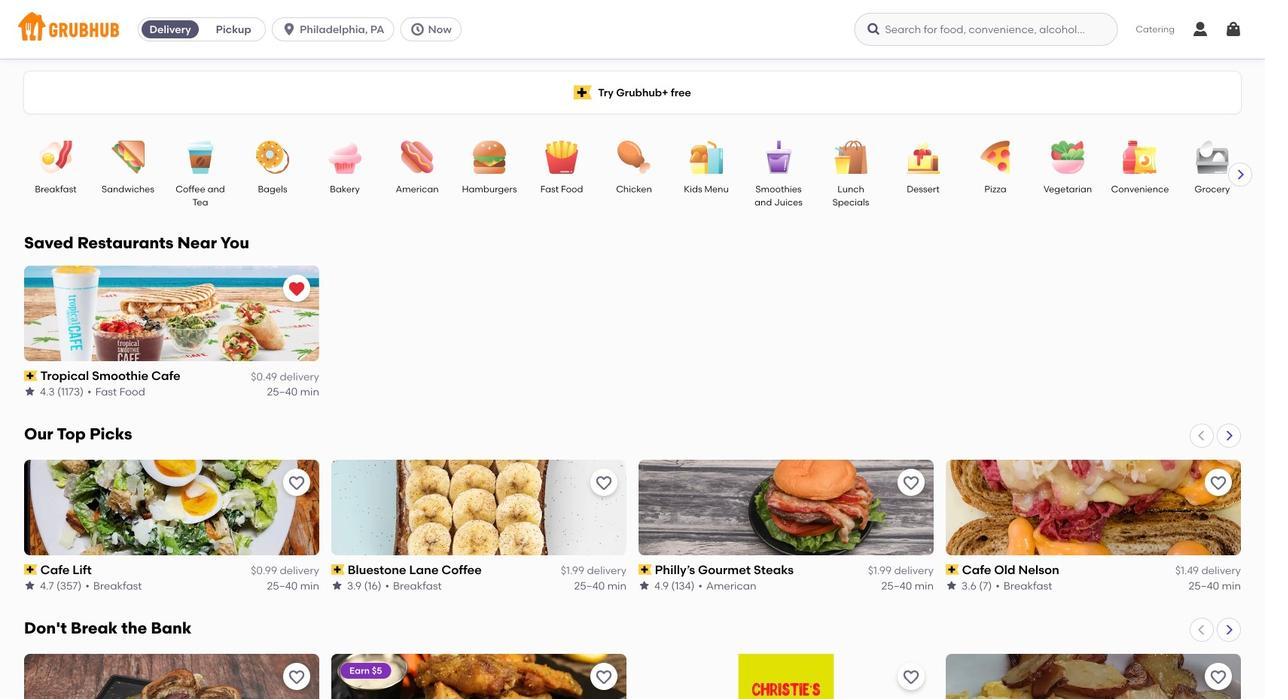 Task type: describe. For each thing, give the bounding box(es) containing it.
fast food image
[[535, 141, 588, 174]]

smoothies and juices image
[[752, 141, 805, 174]]

convenience image
[[1114, 141, 1167, 174]]

2 vertical spatial caret right icon image
[[1223, 624, 1235, 636]]

american image
[[391, 141, 444, 174]]

bagels image
[[246, 141, 299, 174]]

sandwiches image
[[102, 141, 154, 174]]

caret left icon image for middle caret right icon
[[1196, 430, 1208, 442]]

subscription pass image for cafe old nelson logo on the bottom of page
[[946, 565, 959, 576]]

coffee and tea image
[[174, 141, 227, 174]]

kids menu image
[[680, 141, 733, 174]]

1 horizontal spatial svg image
[[1191, 20, 1210, 38]]

christie's deli logo image
[[738, 654, 834, 700]]

1 svg image from the left
[[410, 22, 425, 37]]

subscription pass image for the cafe lift logo
[[24, 565, 37, 576]]

cafe lift logo image
[[24, 460, 319, 556]]

jay's deli logo image
[[24, 654, 319, 700]]

bluestone lane coffee logo image
[[331, 460, 627, 556]]

star icon image for cafe old nelson logo on the bottom of page
[[946, 580, 958, 592]]

philly's gourmet steaks logo image
[[639, 460, 934, 556]]

lunch specials image
[[825, 141, 877, 174]]

hamburgers image
[[463, 141, 516, 174]]

katz's deli kitchen logo image
[[946, 654, 1241, 700]]

dessert image
[[897, 141, 950, 174]]

star icon image for tropical smoothie cafe logo
[[24, 386, 36, 398]]



Task type: vqa. For each thing, say whether or not it's contained in the screenshot.
ordered: associated with good!
no



Task type: locate. For each thing, give the bounding box(es) containing it.
0 horizontal spatial subscription pass image
[[24, 371, 37, 381]]

0 vertical spatial caret right icon image
[[1234, 169, 1246, 181]]

2 horizontal spatial subscription pass image
[[946, 565, 959, 576]]

1 horizontal spatial svg image
[[866, 22, 881, 37]]

2 svg image from the left
[[866, 22, 881, 37]]

0 vertical spatial caret left icon image
[[1196, 430, 1208, 442]]

cafe old nelson logo image
[[946, 460, 1241, 556]]

svg image
[[410, 22, 425, 37], [866, 22, 881, 37]]

subscription pass image
[[24, 565, 37, 576], [331, 565, 345, 576], [946, 565, 959, 576]]

chicken image
[[608, 141, 660, 174]]

0 vertical spatial subscription pass image
[[24, 371, 37, 381]]

firebelly wings logo image
[[331, 654, 627, 700]]

0 horizontal spatial svg image
[[410, 22, 425, 37]]

pizza image
[[969, 141, 1022, 174]]

0 horizontal spatial subscription pass image
[[24, 565, 37, 576]]

bakery image
[[319, 141, 371, 174]]

star icon image for the cafe lift logo
[[24, 580, 36, 592]]

star icon image for bluestone lane coffee logo
[[331, 580, 343, 592]]

3 subscription pass image from the left
[[946, 565, 959, 576]]

svg image
[[1191, 20, 1210, 38], [1225, 20, 1243, 38], [282, 22, 297, 37]]

1 horizontal spatial subscription pass image
[[639, 565, 652, 576]]

caret left icon image
[[1196, 430, 1208, 442], [1196, 624, 1208, 636]]

vegetarian image
[[1042, 141, 1094, 174]]

1 subscription pass image from the left
[[24, 565, 37, 576]]

caret left icon image for bottom caret right icon
[[1196, 624, 1208, 636]]

1 vertical spatial caret right icon image
[[1223, 430, 1235, 442]]

subscription pass image for the star icon corresponding to philly's gourmet steaks logo
[[639, 565, 652, 576]]

1 horizontal spatial subscription pass image
[[331, 565, 345, 576]]

star icon image
[[24, 386, 36, 398], [24, 580, 36, 592], [331, 580, 343, 592], [639, 580, 651, 592], [946, 580, 958, 592]]

star icon image for philly's gourmet steaks logo
[[639, 580, 651, 592]]

1 vertical spatial subscription pass image
[[639, 565, 652, 576]]

tropical smoothie cafe logo image
[[24, 266, 319, 361]]

Search for food, convenience, alcohol... search field
[[854, 13, 1118, 46]]

2 caret left icon image from the top
[[1196, 624, 1208, 636]]

2 subscription pass image from the left
[[331, 565, 345, 576]]

1 caret left icon image from the top
[[1196, 430, 1208, 442]]

subscription pass image for bluestone lane coffee logo
[[331, 565, 345, 576]]

grocery image
[[1186, 141, 1239, 174]]

subscription pass image for tropical smoothie cafe logo's the star icon
[[24, 371, 37, 381]]

1 vertical spatial caret left icon image
[[1196, 624, 1208, 636]]

subscription pass image
[[24, 371, 37, 381], [639, 565, 652, 576]]

breakfast image
[[29, 141, 82, 174]]

caret right icon image
[[1234, 169, 1246, 181], [1223, 430, 1235, 442], [1223, 624, 1235, 636]]

2 horizontal spatial svg image
[[1225, 20, 1243, 38]]

grubhub plus flag logo image
[[574, 85, 592, 100]]

main navigation navigation
[[0, 0, 1265, 59]]

0 horizontal spatial svg image
[[282, 22, 297, 37]]



